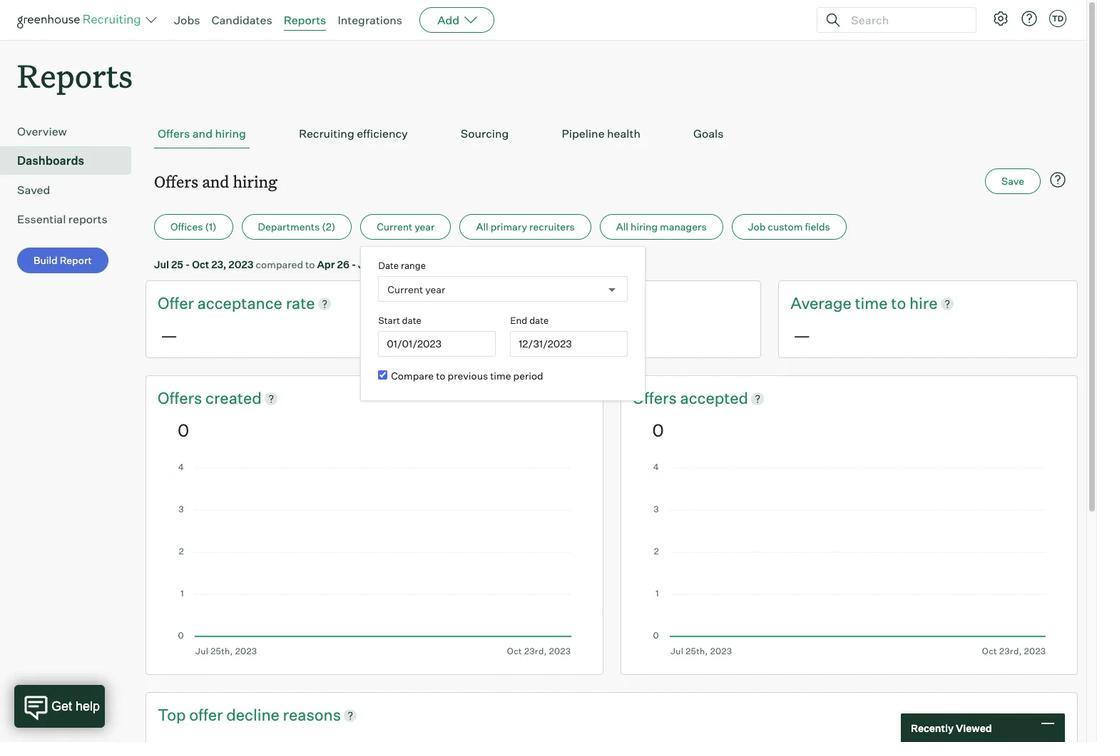 Task type: describe. For each thing, give the bounding box(es) containing it.
— for fill
[[477, 325, 494, 346]]

accepted
[[681, 388, 749, 408]]

0 for created
[[178, 420, 189, 441]]

to left apr
[[306, 259, 315, 271]]

end
[[511, 315, 528, 326]]

rate link
[[286, 293, 315, 315]]

12/31/2023
[[519, 338, 572, 350]]

reasons
[[283, 705, 341, 724]]

2 2023 from the left
[[393, 259, 419, 271]]

25
[[171, 259, 184, 271]]

year inside the current year button
[[415, 221, 435, 233]]

to link for hire
[[892, 293, 910, 315]]

start date
[[378, 315, 422, 326]]

hire
[[910, 294, 938, 313]]

xychart image for created
[[178, 464, 571, 657]]

recently
[[912, 722, 954, 734]]

offices (1) button
[[154, 214, 233, 240]]

time for hire
[[855, 294, 888, 313]]

date range
[[378, 260, 426, 271]]

0 horizontal spatial time
[[490, 370, 511, 382]]

build report
[[34, 254, 92, 266]]

sourcing button
[[457, 119, 513, 149]]

end date
[[511, 315, 549, 326]]

xychart image for accepted
[[653, 464, 1046, 657]]

jobs link
[[174, 13, 200, 27]]

offers link for accepted
[[633, 388, 681, 410]]

all primary recruiters button
[[460, 214, 592, 240]]

offices (1)
[[171, 221, 217, 233]]

custom
[[768, 221, 803, 233]]

offers link for created
[[158, 388, 206, 410]]

managers
[[660, 221, 707, 233]]

build report button
[[17, 248, 108, 274]]

compare
[[391, 370, 434, 382]]

essential reports link
[[17, 211, 126, 228]]

apr
[[317, 259, 335, 271]]

1 horizontal spatial reports
[[284, 13, 326, 27]]

offer acceptance
[[158, 294, 286, 313]]

1 vertical spatial current
[[388, 283, 423, 295]]

average time to for fill
[[474, 294, 593, 313]]

build
[[34, 254, 58, 266]]

top
[[158, 705, 186, 724]]

td button
[[1047, 7, 1070, 30]]

average for fill
[[474, 294, 535, 313]]

compare to previous time period
[[391, 370, 544, 382]]

average link for fill
[[474, 293, 539, 315]]

acceptance
[[197, 294, 283, 313]]

(1)
[[205, 221, 217, 233]]

1 2023 from the left
[[229, 259, 254, 271]]

goals button
[[690, 119, 728, 149]]

reports link
[[284, 13, 326, 27]]

departments
[[258, 221, 320, 233]]

2 vertical spatial hiring
[[631, 221, 658, 233]]

fields
[[805, 221, 831, 233]]

offers inside button
[[158, 126, 190, 141]]

job
[[748, 221, 766, 233]]

viewed
[[956, 722, 993, 734]]

job custom fields
[[748, 221, 831, 233]]

report
[[60, 254, 92, 266]]

current year inside button
[[377, 221, 435, 233]]

all for all primary recruiters
[[476, 221, 489, 233]]

top offer decline
[[158, 705, 283, 724]]

td
[[1053, 14, 1064, 24]]

accepted link
[[681, 388, 749, 410]]

time link for hire
[[855, 293, 892, 315]]

hire link
[[910, 293, 938, 315]]

pipeline health
[[562, 126, 641, 141]]

all primary recruiters
[[476, 221, 575, 233]]

departments (2)
[[258, 221, 336, 233]]

save
[[1002, 175, 1025, 187]]

offer
[[189, 705, 223, 724]]

2 jul from the left
[[358, 259, 373, 271]]

current year button
[[361, 214, 451, 240]]

recruiting efficiency button
[[295, 119, 412, 149]]

reasons link
[[283, 704, 341, 726]]

average link for hire
[[791, 293, 855, 315]]

offers and hiring inside button
[[158, 126, 246, 141]]

offers and hiring button
[[154, 119, 250, 149]]

oct
[[192, 259, 209, 271]]

overview
[[17, 124, 67, 139]]

period
[[514, 370, 544, 382]]

td button
[[1050, 10, 1067, 27]]

to left "fill"
[[575, 294, 590, 313]]

all hiring managers button
[[600, 214, 724, 240]]

fill link
[[593, 293, 611, 315]]

created link
[[206, 388, 262, 410]]

sourcing
[[461, 126, 509, 141]]

dashboards
[[17, 154, 84, 168]]

time link for fill
[[539, 293, 575, 315]]

Compare to previous time period checkbox
[[378, 371, 388, 380]]

previous
[[448, 370, 488, 382]]

save button
[[986, 169, 1041, 194]]

integrations
[[338, 13, 403, 27]]

recruiters
[[530, 221, 575, 233]]

saved
[[17, 183, 50, 197]]



Task type: vqa. For each thing, say whether or not it's contained in the screenshot.
2nd 'Offers' link from the left
yes



Task type: locate. For each thing, give the bounding box(es) containing it.
1 average link from the left
[[474, 293, 539, 315]]

to
[[306, 259, 315, 271], [575, 294, 590, 313], [892, 294, 907, 313], [436, 370, 446, 382]]

0 horizontal spatial all
[[476, 221, 489, 233]]

1 horizontal spatial average link
[[791, 293, 855, 315]]

date for start date
[[402, 315, 422, 326]]

1 average from the left
[[474, 294, 535, 313]]

2 average time to from the left
[[791, 294, 910, 313]]

0 vertical spatial current
[[377, 221, 413, 233]]

average time to
[[474, 294, 593, 313], [791, 294, 910, 313]]

to left hire
[[892, 294, 907, 313]]

current year up date range
[[377, 221, 435, 233]]

1 horizontal spatial 0
[[653, 420, 664, 441]]

2 - from the left
[[352, 259, 356, 271]]

date right start
[[402, 315, 422, 326]]

and
[[193, 126, 213, 141], [202, 171, 229, 192]]

year down range
[[426, 283, 446, 295]]

time link
[[539, 293, 575, 315], [855, 293, 892, 315]]

0 vertical spatial year
[[415, 221, 435, 233]]

1 horizontal spatial all
[[617, 221, 629, 233]]

range
[[401, 260, 426, 271]]

0 vertical spatial and
[[193, 126, 213, 141]]

1 vertical spatial offers and hiring
[[154, 171, 277, 192]]

0 horizontal spatial time link
[[539, 293, 575, 315]]

0 vertical spatial hiring
[[215, 126, 246, 141]]

goals
[[694, 126, 724, 141]]

0 horizontal spatial offers link
[[158, 388, 206, 410]]

1 horizontal spatial average
[[791, 294, 852, 313]]

tab list containing offers and hiring
[[154, 119, 1070, 149]]

26
[[337, 259, 350, 271]]

current inside button
[[377, 221, 413, 233]]

recruiting efficiency
[[299, 126, 408, 141]]

time left hire
[[855, 294, 888, 313]]

recruiting
[[299, 126, 355, 141]]

offers and hiring
[[158, 126, 246, 141], [154, 171, 277, 192]]

2 offers link from the left
[[633, 388, 681, 410]]

offer
[[158, 294, 194, 313]]

1 horizontal spatial —
[[477, 325, 494, 346]]

decline
[[226, 705, 280, 724]]

add
[[438, 13, 460, 27]]

essential
[[17, 212, 66, 226]]

all left primary
[[476, 221, 489, 233]]

1 jul from the left
[[154, 259, 169, 271]]

1 - from the left
[[186, 259, 190, 271]]

pipeline health button
[[558, 119, 645, 149]]

acceptance link
[[197, 293, 286, 315]]

1 horizontal spatial -
[[352, 259, 356, 271]]

current year down range
[[388, 283, 446, 295]]

current up date on the top left of the page
[[377, 221, 413, 233]]

2023 right 23,
[[229, 259, 254, 271]]

1 horizontal spatial offers link
[[633, 388, 681, 410]]

0 horizontal spatial 0
[[178, 420, 189, 441]]

to link for fill
[[575, 293, 593, 315]]

0 horizontal spatial jul
[[154, 259, 169, 271]]

1 vertical spatial hiring
[[233, 171, 277, 192]]

offices
[[171, 221, 203, 233]]

2 time link from the left
[[855, 293, 892, 315]]

dashboards link
[[17, 152, 126, 169]]

reports
[[284, 13, 326, 27], [17, 54, 133, 96]]

1 vertical spatial reports
[[17, 54, 133, 96]]

created
[[206, 388, 262, 408]]

jul left 24,
[[358, 259, 373, 271]]

1 horizontal spatial to link
[[892, 293, 910, 315]]

date right end at the left of page
[[530, 315, 549, 326]]

- right 26
[[352, 259, 356, 271]]

recently viewed
[[912, 722, 993, 734]]

greenhouse recruiting image
[[17, 11, 146, 29]]

2 average link from the left
[[791, 293, 855, 315]]

candidates
[[212, 13, 272, 27]]

saved link
[[17, 181, 126, 199]]

overview link
[[17, 123, 126, 140]]

2 date from the left
[[530, 315, 549, 326]]

average
[[474, 294, 535, 313], [791, 294, 852, 313]]

average time to for hire
[[791, 294, 910, 313]]

1 offers link from the left
[[158, 388, 206, 410]]

1 average time to from the left
[[474, 294, 593, 313]]

reports down greenhouse recruiting image
[[17, 54, 133, 96]]

2 horizontal spatial time
[[855, 294, 888, 313]]

0 horizontal spatial —
[[161, 325, 178, 346]]

current down date range
[[388, 283, 423, 295]]

0 horizontal spatial date
[[402, 315, 422, 326]]

hiring inside tab list
[[215, 126, 246, 141]]

1 horizontal spatial 2023
[[393, 259, 419, 271]]

reports right candidates
[[284, 13, 326, 27]]

all inside button
[[617, 221, 629, 233]]

0 horizontal spatial average link
[[474, 293, 539, 315]]

0 horizontal spatial -
[[186, 259, 190, 271]]

2023 right 24,
[[393, 259, 419, 271]]

integrations link
[[338, 13, 403, 27]]

efficiency
[[357, 126, 408, 141]]

- right 25
[[186, 259, 190, 271]]

0 horizontal spatial to link
[[575, 293, 593, 315]]

decline link
[[226, 704, 283, 726]]

all inside button
[[476, 221, 489, 233]]

hiring
[[215, 126, 246, 141], [233, 171, 277, 192], [631, 221, 658, 233]]

1 to link from the left
[[575, 293, 593, 315]]

offers link
[[158, 388, 206, 410], [633, 388, 681, 410]]

23,
[[211, 259, 227, 271]]

2 — from the left
[[477, 325, 494, 346]]

health
[[607, 126, 641, 141]]

time up end date
[[539, 294, 572, 313]]

0 vertical spatial current year
[[377, 221, 435, 233]]

candidates link
[[212, 13, 272, 27]]

top link
[[158, 704, 189, 726]]

time left period
[[490, 370, 511, 382]]

1 horizontal spatial time
[[539, 294, 572, 313]]

1 vertical spatial current year
[[388, 283, 446, 295]]

offer link
[[189, 704, 226, 726]]

1 horizontal spatial jul
[[358, 259, 373, 271]]

01/01/2023
[[387, 338, 442, 350]]

0 horizontal spatial average time to
[[474, 294, 593, 313]]

primary
[[491, 221, 528, 233]]

essential reports
[[17, 212, 108, 226]]

compared
[[256, 259, 303, 271]]

— for hire
[[794, 325, 811, 346]]

start
[[378, 315, 400, 326]]

average for hire
[[791, 294, 852, 313]]

job custom fields button
[[732, 214, 847, 240]]

time link left hire link
[[855, 293, 892, 315]]

year
[[415, 221, 435, 233], [426, 283, 446, 295]]

to link
[[575, 293, 593, 315], [892, 293, 910, 315]]

date for end date
[[530, 315, 549, 326]]

departments (2) button
[[242, 214, 352, 240]]

3 — from the left
[[794, 325, 811, 346]]

all for all hiring managers
[[617, 221, 629, 233]]

1 time link from the left
[[539, 293, 575, 315]]

2 to link from the left
[[892, 293, 910, 315]]

0 horizontal spatial 2023
[[229, 259, 254, 271]]

1 0 from the left
[[178, 420, 189, 441]]

pipeline
[[562, 126, 605, 141]]

configure image
[[993, 10, 1010, 27]]

1 vertical spatial year
[[426, 283, 446, 295]]

0 vertical spatial reports
[[284, 13, 326, 27]]

faq image
[[1050, 171, 1067, 189]]

fill
[[593, 294, 611, 313]]

—
[[161, 325, 178, 346], [477, 325, 494, 346], [794, 325, 811, 346]]

current
[[377, 221, 413, 233], [388, 283, 423, 295]]

date
[[378, 260, 399, 271]]

2 0 from the left
[[653, 420, 664, 441]]

offer link
[[158, 293, 197, 315]]

and inside button
[[193, 126, 213, 141]]

2 horizontal spatial —
[[794, 325, 811, 346]]

1 horizontal spatial time link
[[855, 293, 892, 315]]

year up range
[[415, 221, 435, 233]]

1 all from the left
[[476, 221, 489, 233]]

rate
[[286, 294, 315, 313]]

1 date from the left
[[402, 315, 422, 326]]

(2)
[[322, 221, 336, 233]]

2 all from the left
[[617, 221, 629, 233]]

all
[[476, 221, 489, 233], [617, 221, 629, 233]]

24,
[[376, 259, 391, 271]]

time link up end date
[[539, 293, 575, 315]]

all hiring managers
[[617, 221, 707, 233]]

0 horizontal spatial average
[[474, 294, 535, 313]]

all left managers
[[617, 221, 629, 233]]

xychart image
[[178, 464, 571, 657], [653, 464, 1046, 657], [178, 740, 1046, 742]]

1 horizontal spatial average time to
[[791, 294, 910, 313]]

tab list
[[154, 119, 1070, 149]]

1 — from the left
[[161, 325, 178, 346]]

0 vertical spatial offers and hiring
[[158, 126, 246, 141]]

2 average from the left
[[791, 294, 852, 313]]

1 vertical spatial and
[[202, 171, 229, 192]]

add button
[[420, 7, 495, 33]]

jul left 25
[[154, 259, 169, 271]]

to left previous
[[436, 370, 446, 382]]

0 horizontal spatial reports
[[17, 54, 133, 96]]

jobs
[[174, 13, 200, 27]]

jul 25 - oct 23, 2023 compared to apr 26 - jul 24, 2023
[[154, 259, 419, 271]]

0 for accepted
[[653, 420, 664, 441]]

1 horizontal spatial date
[[530, 315, 549, 326]]

time for fill
[[539, 294, 572, 313]]

Search text field
[[848, 10, 964, 30]]



